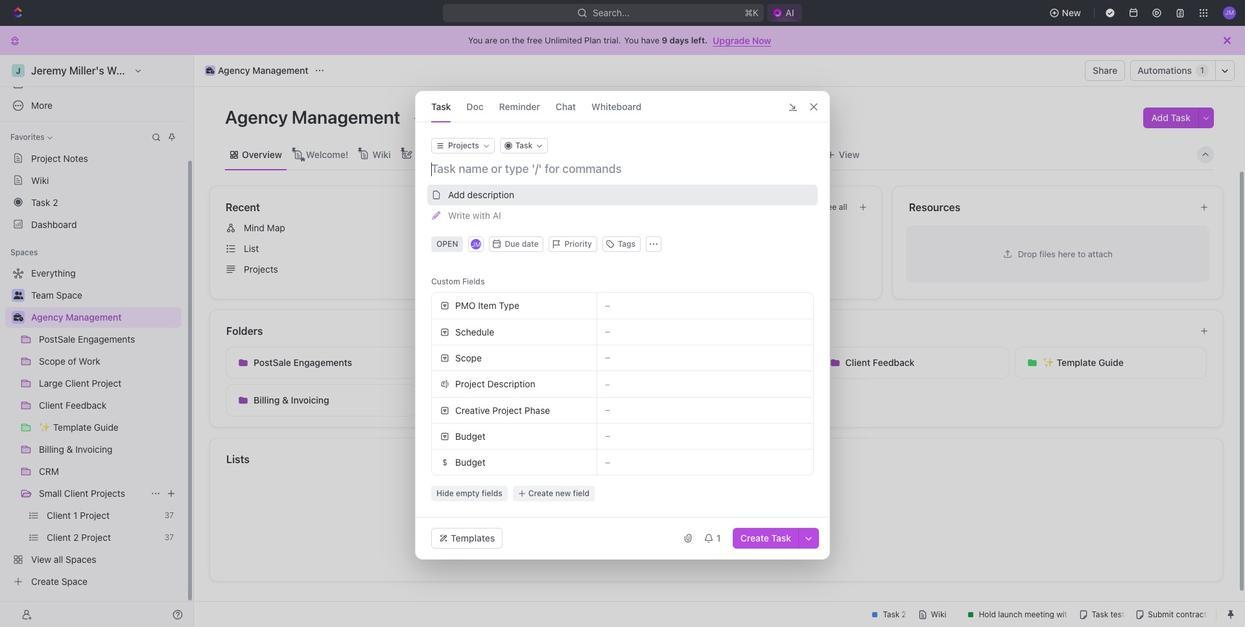 Task type: describe. For each thing, give the bounding box(es) containing it.
add list button
[[696, 540, 737, 556]]

work
[[491, 357, 514, 368]]

doc
[[467, 101, 484, 112]]

projects link
[[221, 259, 535, 280]]

– button for creative project phase
[[597, 398, 814, 424]]

project notes
[[31, 153, 88, 164]]

1 horizontal spatial wiki link
[[370, 146, 391, 164]]

favorites button
[[5, 130, 58, 145]]

list inside button
[[718, 543, 732, 553]]

a
[[680, 522, 684, 532]]

1 vertical spatial agency
[[225, 106, 288, 128]]

type
[[499, 300, 520, 311]]

– for creative project phase
[[605, 405, 610, 416]]

recent
[[226, 202, 260, 213]]

phase
[[525, 405, 550, 416]]

add a new list to your space
[[663, 522, 770, 532]]

1 horizontal spatial list
[[704, 522, 717, 532]]

2 see all from the left
[[823, 202, 848, 212]]

tags
[[618, 239, 636, 249]]

✨ template guide
[[1043, 357, 1124, 368]]

add for add list
[[701, 543, 716, 553]]

👥
[[567, 244, 578, 254]]

create new field button
[[513, 487, 595, 502]]

due date
[[505, 239, 539, 249]]

priority button
[[549, 237, 597, 252]]

process
[[560, 149, 594, 160]]

dashboard
[[31, 219, 77, 230]]

small client projects inside "link"
[[39, 488, 125, 500]]

project for project description
[[455, 379, 485, 390]]

empty
[[456, 489, 480, 499]]

Task name or type '/' for commands text field
[[431, 162, 817, 177]]

add for add a new list to your space
[[663, 522, 678, 532]]

create task
[[741, 533, 791, 544]]

fields
[[463, 277, 485, 287]]

add for add task
[[1152, 112, 1169, 123]]

creative
[[455, 405, 490, 416]]

small client projects link
[[39, 484, 145, 505]]

project for project notes
[[31, 153, 61, 164]]

1 inside button
[[717, 533, 721, 544]]

no lists icon. image
[[691, 470, 742, 522]]

hide
[[437, 489, 454, 499]]

wiki link inside sidebar navigation
[[5, 170, 182, 191]]

folders button
[[226, 324, 1190, 339]]

custom
[[431, 277, 460, 287]]

mind
[[244, 223, 265, 234]]

on
[[500, 35, 510, 45]]

– button for scope
[[597, 346, 814, 371]]

1 horizontal spatial wiki
[[373, 149, 391, 160]]

pmo
[[455, 300, 476, 311]]

1 button
[[699, 529, 728, 549]]

– button for schedule
[[597, 320, 814, 345]]

1 see all from the left
[[500, 202, 524, 212]]

– for scope
[[605, 352, 610, 363]]

write with ai
[[448, 210, 501, 221]]

add task button
[[1144, 108, 1199, 128]]

add for add description
[[448, 189, 465, 200]]

small inside button
[[648, 395, 672, 406]]

create for create task
[[741, 533, 769, 544]]

overall process
[[527, 149, 594, 160]]

2 all from the left
[[839, 202, 848, 212]]

free
[[527, 35, 543, 45]]

0 vertical spatial agency management
[[218, 65, 309, 76]]

create new field button
[[513, 487, 595, 502]]

welcome!
[[306, 149, 348, 160]]

have
[[641, 35, 660, 45]]

attach
[[1088, 249, 1113, 259]]

doc button
[[467, 91, 484, 122]]

– for project description
[[605, 379, 610, 390]]

organizational chart
[[415, 149, 503, 160]]

task inside dropdown button
[[516, 141, 533, 151]]

management inside tree
[[66, 312, 122, 323]]

agency inside tree
[[31, 312, 63, 323]]

wiki inside sidebar navigation
[[31, 175, 49, 186]]

2 horizontal spatial project
[[493, 405, 522, 416]]

create new field
[[529, 489, 590, 499]]

add description button
[[428, 185, 818, 206]]

days
[[670, 35, 689, 45]]

pencil image
[[432, 212, 441, 220]]

spaces
[[10, 248, 38, 258]]

docs
[[567, 202, 592, 213]]

templates
[[451, 533, 495, 544]]

1 you from the left
[[468, 35, 483, 45]]

add description
[[448, 189, 514, 200]]

tags button
[[602, 237, 641, 252]]

plan
[[585, 35, 601, 45]]

sidebar navigation
[[0, 55, 194, 628]]

chat button
[[556, 91, 576, 122]]

the
[[512, 35, 525, 45]]

feedback
[[873, 357, 915, 368]]

new button
[[1044, 3, 1089, 23]]

upgrade
[[713, 35, 750, 46]]

overall process link
[[525, 146, 594, 164]]

– for schedule
[[605, 326, 610, 337]]

drop
[[1018, 249, 1037, 259]]

projects inside "link"
[[91, 488, 125, 500]]

mind map link
[[221, 218, 535, 239]]

template
[[1057, 357, 1097, 368]]

open button
[[431, 237, 463, 252]]

0 vertical spatial agency
[[218, 65, 250, 76]]

with
[[473, 210, 490, 221]]

overview
[[242, 149, 282, 160]]

tree inside sidebar navigation
[[5, 263, 182, 593]]

new
[[1062, 7, 1081, 18]]

drop files here to attach
[[1018, 249, 1113, 259]]

resources button
[[909, 200, 1190, 215]]

here
[[1058, 249, 1076, 259]]

custom fields
[[431, 277, 485, 287]]

due
[[505, 239, 520, 249]]

create for create new field
[[529, 489, 554, 499]]

agency management link inside tree
[[31, 307, 179, 328]]

1 all from the left
[[516, 202, 524, 212]]

ai
[[493, 210, 501, 221]]

1 horizontal spatial new
[[686, 522, 701, 532]]

1 horizontal spatial to
[[1078, 249, 1086, 259]]

share
[[1093, 65, 1118, 76]]

0 vertical spatial business time image
[[206, 67, 214, 74]]

schedule
[[455, 327, 494, 338]]

9
[[662, 35, 668, 45]]

scope for scope of work
[[451, 357, 478, 368]]

1 see all button from the left
[[494, 200, 530, 215]]

small inside "link"
[[39, 488, 62, 500]]

dashboards link
[[5, 73, 182, 94]]

folders
[[226, 326, 263, 337]]

0 vertical spatial client
[[846, 357, 871, 368]]

priority
[[565, 239, 592, 249]]

description
[[467, 189, 514, 200]]



Task type: vqa. For each thing, say whether or not it's contained in the screenshot.
bottom Show
no



Task type: locate. For each thing, give the bounding box(es) containing it.
chat
[[556, 101, 576, 112]]

– for pmo item type
[[605, 300, 610, 311]]

0 horizontal spatial see all
[[500, 202, 524, 212]]

0 horizontal spatial 1
[[717, 533, 721, 544]]

pmo item type
[[455, 300, 520, 311]]

2 vertical spatial project
[[493, 405, 522, 416]]

1 vertical spatial projects
[[702, 395, 737, 406]]

reminder button
[[499, 91, 540, 122]]

invoicing
[[291, 395, 329, 406]]

0 horizontal spatial create
[[529, 489, 554, 499]]

0 horizontal spatial wiki
[[31, 175, 49, 186]]

1 vertical spatial small
[[39, 488, 62, 500]]

projects inside button
[[702, 395, 737, 406]]

1 see from the left
[[500, 202, 514, 212]]

fields
[[482, 489, 503, 499]]

1 vertical spatial create
[[741, 533, 769, 544]]

1 horizontal spatial business time image
[[206, 67, 214, 74]]

1 horizontal spatial see all button
[[818, 200, 853, 215]]

2 vertical spatial agency management
[[31, 312, 122, 323]]

resource management
[[585, 243, 682, 254]]

‎task 2 link
[[5, 192, 182, 213]]

1 vertical spatial agency management
[[225, 106, 404, 128]]

you are on the free unlimited plan trial. you have 9 days left. upgrade now
[[468, 35, 771, 46]]

1 down add a new list to your space
[[717, 533, 721, 544]]

– button
[[597, 372, 814, 398]]

‎task
[[31, 197, 50, 208]]

postsale
[[254, 357, 291, 368]]

1 horizontal spatial you
[[624, 35, 639, 45]]

agency
[[218, 65, 250, 76], [225, 106, 288, 128], [31, 312, 63, 323]]

jm button
[[470, 238, 483, 251]]

– inside button
[[605, 379, 610, 390]]

0 vertical spatial wiki
[[373, 149, 391, 160]]

guide
[[1099, 357, 1124, 368]]

0 vertical spatial wiki link
[[370, 146, 391, 164]]

to left your on the bottom right
[[719, 522, 726, 532]]

1 vertical spatial client
[[674, 395, 699, 406]]

0 vertical spatial project
[[31, 153, 61, 164]]

wiki
[[373, 149, 391, 160], [31, 175, 49, 186]]

1 horizontal spatial see all
[[823, 202, 848, 212]]

lists
[[226, 454, 250, 466]]

management
[[252, 65, 309, 76], [292, 106, 401, 128], [627, 243, 682, 254], [66, 312, 122, 323]]

0 horizontal spatial see
[[500, 202, 514, 212]]

0 horizontal spatial wiki link
[[5, 170, 182, 191]]

0 horizontal spatial project
[[31, 153, 61, 164]]

organizational
[[415, 149, 477, 160]]

2 vertical spatial list
[[718, 543, 732, 553]]

overview link
[[239, 146, 282, 164]]

add list
[[701, 543, 732, 553]]

2 see from the left
[[823, 202, 837, 212]]

– button
[[597, 293, 814, 319], [597, 320, 814, 345], [597, 346, 814, 371], [597, 398, 814, 424], [597, 424, 814, 450]]

2 vertical spatial agency
[[31, 312, 63, 323]]

1 vertical spatial business time image
[[13, 314, 23, 322]]

1 vertical spatial project
[[455, 379, 485, 390]]

1 budget from the top
[[455, 431, 486, 442]]

wiki link
[[370, 146, 391, 164], [5, 170, 182, 191]]

you left have
[[624, 35, 639, 45]]

5 – from the top
[[605, 405, 610, 416]]

field
[[573, 489, 590, 499]]

scope of work button
[[423, 347, 615, 380]]

1 vertical spatial wiki
[[31, 175, 49, 186]]

add up write
[[448, 189, 465, 200]]

wiki up ‎task
[[31, 175, 49, 186]]

map
[[267, 223, 285, 234]]

Set value for Budget Custom Field text field
[[597, 450, 814, 476]]

1 horizontal spatial create
[[741, 533, 769, 544]]

create inside dropdown button
[[529, 489, 554, 499]]

0 vertical spatial list
[[244, 243, 259, 254]]

2 – from the top
[[605, 326, 610, 337]]

date
[[522, 239, 539, 249]]

project description
[[455, 379, 536, 390]]

1 – button from the top
[[597, 293, 814, 319]]

scope of work
[[451, 357, 514, 368]]

2 horizontal spatial projects
[[702, 395, 737, 406]]

overall
[[527, 149, 558, 160]]

0 vertical spatial create
[[529, 489, 554, 499]]

client feedback button
[[818, 347, 1010, 380]]

4 – button from the top
[[597, 398, 814, 424]]

1 horizontal spatial projects
[[244, 264, 278, 275]]

tree containing agency management
[[5, 263, 182, 593]]

project
[[31, 153, 61, 164], [455, 379, 485, 390], [493, 405, 522, 416]]

of
[[480, 357, 489, 368]]

2 you from the left
[[624, 35, 639, 45]]

1 vertical spatial budget
[[455, 457, 486, 468]]

budget
[[455, 431, 486, 442], [455, 457, 486, 468]]

1 button
[[699, 529, 728, 549]]

scope inside button
[[451, 357, 478, 368]]

to right here
[[1078, 249, 1086, 259]]

business time image
[[206, 67, 214, 74], [13, 314, 23, 322]]

0 horizontal spatial see all button
[[494, 200, 530, 215]]

5 – button from the top
[[597, 424, 814, 450]]

0 vertical spatial new
[[556, 489, 571, 499]]

‎task 2
[[31, 197, 58, 208]]

add down automations
[[1152, 112, 1169, 123]]

to
[[1078, 249, 1086, 259], [719, 522, 726, 532]]

0 horizontal spatial business time image
[[13, 314, 23, 322]]

creative project phase
[[455, 405, 550, 416]]

0 horizontal spatial you
[[468, 35, 483, 45]]

0 horizontal spatial new
[[556, 489, 571, 499]]

you left the are
[[468, 35, 483, 45]]

list up add list
[[704, 522, 717, 532]]

0 horizontal spatial agency management link
[[31, 307, 179, 328]]

2 see all button from the left
[[818, 200, 853, 215]]

dialog
[[415, 91, 830, 561]]

new right a
[[686, 522, 701, 532]]

welcome! link
[[303, 146, 348, 164]]

all
[[516, 202, 524, 212], [839, 202, 848, 212]]

small client projects inside button
[[648, 395, 737, 406]]

list down add a new list to your space
[[718, 543, 732, 553]]

task button
[[431, 91, 451, 122]]

6 – from the top
[[605, 431, 610, 442]]

dialog containing task
[[415, 91, 830, 561]]

1 horizontal spatial 1
[[1201, 66, 1205, 75]]

1 vertical spatial to
[[719, 522, 726, 532]]

search...
[[593, 7, 630, 18]]

3 – from the top
[[605, 352, 610, 363]]

1 vertical spatial new
[[686, 522, 701, 532]]

project up crm
[[455, 379, 485, 390]]

1 horizontal spatial client
[[674, 395, 699, 406]]

list
[[244, 243, 259, 254], [704, 522, 717, 532], [718, 543, 732, 553]]

&
[[282, 395, 289, 406]]

0 vertical spatial budget
[[455, 431, 486, 442]]

0 horizontal spatial small
[[39, 488, 62, 500]]

agency management inside sidebar navigation
[[31, 312, 122, 323]]

project down description
[[493, 405, 522, 416]]

1 horizontal spatial small
[[648, 395, 672, 406]]

description
[[488, 379, 536, 390]]

add down add a new list to your space
[[701, 543, 716, 553]]

0 horizontal spatial client
[[64, 488, 88, 500]]

0 vertical spatial 1
[[1201, 66, 1205, 75]]

2 vertical spatial projects
[[91, 488, 125, 500]]

wiki link up ‎task 2 link
[[5, 170, 182, 191]]

custom fields element
[[431, 293, 814, 502]]

reminder
[[499, 101, 540, 112]]

dashboards
[[31, 78, 81, 89]]

space
[[747, 522, 770, 532]]

tags button
[[602, 237, 641, 252]]

business time image inside tree
[[13, 314, 23, 322]]

1 horizontal spatial project
[[455, 379, 485, 390]]

new left 'field'
[[556, 489, 571, 499]]

add left a
[[663, 522, 678, 532]]

2 horizontal spatial list
[[718, 543, 732, 553]]

files
[[1040, 249, 1056, 259]]

1 right automations
[[1201, 66, 1205, 75]]

billing & invoicing
[[254, 395, 329, 406]]

– for budget
[[605, 431, 610, 442]]

write with ai button
[[428, 206, 818, 226]]

2
[[53, 197, 58, 208]]

wiki right the welcome!
[[373, 149, 391, 160]]

0 vertical spatial agency management link
[[202, 63, 312, 78]]

mind map
[[244, 223, 285, 234]]

create down space in the bottom of the page
[[741, 533, 769, 544]]

1 horizontal spatial small client projects
[[648, 395, 737, 406]]

scope down schedule
[[455, 353, 482, 364]]

billing & invoicing button
[[226, 385, 418, 417]]

client feedback
[[846, 357, 915, 368]]

1 horizontal spatial agency management link
[[202, 63, 312, 78]]

scope for scope
[[455, 353, 482, 364]]

automations
[[1138, 65, 1192, 76]]

1 vertical spatial list
[[704, 522, 717, 532]]

1 – from the top
[[605, 300, 610, 311]]

new
[[556, 489, 571, 499], [686, 522, 701, 532]]

due date button
[[489, 237, 544, 252]]

add inside dialog
[[448, 189, 465, 200]]

list down mind on the left of page
[[244, 243, 259, 254]]

0 horizontal spatial to
[[719, 522, 726, 532]]

1 vertical spatial small client projects
[[39, 488, 125, 500]]

0 vertical spatial to
[[1078, 249, 1086, 259]]

4 – from the top
[[605, 379, 610, 390]]

trial.
[[604, 35, 621, 45]]

budget up hide empty fields
[[455, 457, 486, 468]]

0 horizontal spatial small client projects
[[39, 488, 125, 500]]

resource
[[585, 243, 625, 254]]

see
[[500, 202, 514, 212], [823, 202, 837, 212]]

small client projects
[[648, 395, 737, 406], [39, 488, 125, 500]]

item
[[478, 300, 497, 311]]

scope left of
[[451, 357, 478, 368]]

2 horizontal spatial client
[[846, 357, 871, 368]]

new inside button
[[556, 489, 571, 499]]

dashboard link
[[5, 214, 182, 235]]

whiteboard button
[[592, 91, 642, 122]]

create left 'field'
[[529, 489, 554, 499]]

2 – button from the top
[[597, 320, 814, 345]]

now
[[752, 35, 771, 46]]

2 vertical spatial client
[[64, 488, 88, 500]]

see all button
[[494, 200, 530, 215], [818, 200, 853, 215]]

client inside "link"
[[64, 488, 88, 500]]

project inside sidebar navigation
[[31, 153, 61, 164]]

budget down creative on the left bottom of the page
[[455, 431, 486, 442]]

1 horizontal spatial see
[[823, 202, 837, 212]]

wiki link right the welcome!
[[370, 146, 391, 164]]

0 horizontal spatial all
[[516, 202, 524, 212]]

– button for pmo item type
[[597, 293, 814, 319]]

✨
[[1043, 357, 1055, 368]]

2 budget from the top
[[455, 457, 486, 468]]

engagements
[[294, 357, 352, 368]]

write
[[448, 210, 470, 221]]

see for first see all button from the left
[[500, 202, 514, 212]]

1 vertical spatial wiki link
[[5, 170, 182, 191]]

scope inside the custom fields element
[[455, 353, 482, 364]]

project notes link
[[5, 148, 182, 169]]

0 vertical spatial projects
[[244, 264, 278, 275]]

1 vertical spatial 1
[[717, 533, 721, 544]]

0 vertical spatial small client projects
[[648, 395, 737, 406]]

untitled
[[585, 223, 618, 234]]

3 – button from the top
[[597, 346, 814, 371]]

1 vertical spatial agency management link
[[31, 307, 179, 328]]

1 horizontal spatial all
[[839, 202, 848, 212]]

⌘k
[[745, 7, 759, 18]]

– button for budget
[[597, 424, 814, 450]]

see for first see all button from the right
[[823, 202, 837, 212]]

project down the favorites button
[[31, 153, 61, 164]]

0 vertical spatial small
[[648, 395, 672, 406]]

0 horizontal spatial projects
[[91, 488, 125, 500]]

postsale engagements
[[254, 357, 352, 368]]

0 horizontal spatial list
[[244, 243, 259, 254]]

tree
[[5, 263, 182, 593]]

jm
[[472, 241, 481, 248]]

whiteboard
[[592, 101, 642, 112]]



